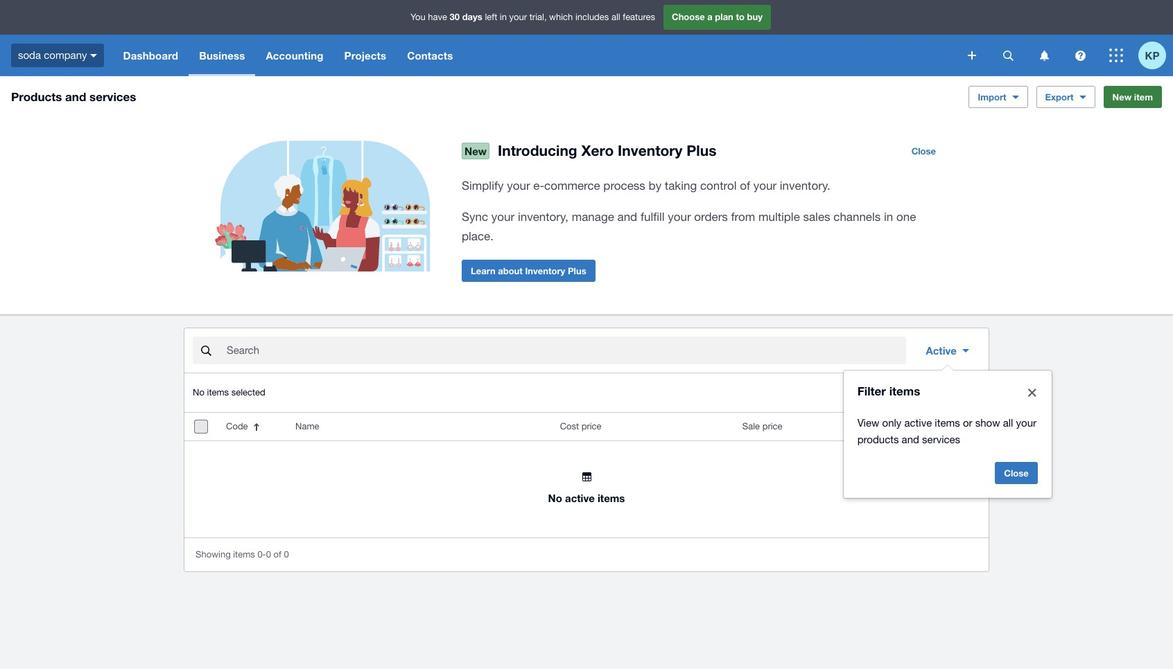 Task type: vqa. For each thing, say whether or not it's contained in the screenshot.
taking
yes



Task type: locate. For each thing, give the bounding box(es) containing it.
new up simplify in the top of the page
[[465, 145, 487, 157]]

1 horizontal spatial inventory
[[618, 142, 683, 159]]

1 vertical spatial inventory
[[525, 266, 565, 277]]

0 horizontal spatial all
[[611, 12, 620, 22]]

item
[[1134, 92, 1153, 103]]

0 vertical spatial plus
[[687, 142, 716, 159]]

no items selected
[[193, 388, 265, 398]]

0
[[266, 550, 271, 560], [284, 550, 289, 560]]

code button
[[218, 413, 287, 441]]

1 vertical spatial no
[[548, 492, 562, 504]]

all left features
[[611, 12, 620, 22]]

1 price from the left
[[581, 422, 602, 432]]

price right cost
[[581, 422, 602, 432]]

1 vertical spatial services
[[922, 434, 960, 446]]

1 horizontal spatial price
[[762, 422, 782, 432]]

0 right 0-
[[284, 550, 289, 560]]

active inside list of items with cost price, sale price and quantity element
[[565, 492, 595, 504]]

view only active items or show all your products and services
[[857, 417, 1037, 446]]

plus inside button
[[568, 266, 586, 277]]

1 horizontal spatial new
[[1112, 92, 1132, 103]]

0 horizontal spatial svg image
[[968, 51, 976, 60]]

all
[[611, 12, 620, 22], [1003, 417, 1013, 429]]

simplify
[[462, 179, 504, 193]]

services down quantity
[[922, 434, 960, 446]]

0 vertical spatial close
[[911, 146, 936, 157]]

1 horizontal spatial and
[[617, 210, 637, 224]]

in left one
[[884, 210, 893, 224]]

your right fulfill
[[668, 210, 691, 224]]

0 horizontal spatial and
[[65, 89, 86, 104]]

1 horizontal spatial active
[[904, 417, 932, 429]]

svg image
[[1040, 50, 1049, 61], [1075, 50, 1085, 61], [968, 51, 976, 60]]

plus down the manage
[[568, 266, 586, 277]]

items inside the view only active items or show all your products and services
[[935, 417, 960, 429]]

0 right showing
[[266, 550, 271, 560]]

1 horizontal spatial plus
[[687, 142, 716, 159]]

new
[[1112, 92, 1132, 103], [465, 145, 487, 157]]

name
[[295, 422, 319, 432]]

new left item
[[1112, 92, 1132, 103]]

0 horizontal spatial price
[[581, 422, 602, 432]]

0 vertical spatial in
[[500, 12, 507, 22]]

days
[[462, 11, 482, 22]]

1 vertical spatial all
[[1003, 417, 1013, 429]]

and inside the view only active items or show all your products and services
[[902, 434, 919, 446]]

1 horizontal spatial svg image
[[1040, 50, 1049, 61]]

price inside cost price button
[[581, 422, 602, 432]]

learn
[[471, 266, 495, 277]]

in
[[500, 12, 507, 22], [884, 210, 893, 224]]

services
[[89, 89, 136, 104], [922, 434, 960, 446]]

price right sale
[[762, 422, 782, 432]]

0 vertical spatial and
[[65, 89, 86, 104]]

all right 'show'
[[1003, 417, 1013, 429]]

sale price button
[[610, 413, 791, 441]]

1 horizontal spatial 0
[[284, 550, 289, 560]]

banner
[[0, 0, 1173, 76]]

items for filter items
[[889, 384, 920, 399]]

0 vertical spatial active
[[904, 417, 932, 429]]

no
[[193, 388, 204, 398], [548, 492, 562, 504]]

svg image
[[1109, 49, 1123, 62], [1003, 50, 1013, 61], [90, 54, 97, 57]]

accounting
[[266, 49, 323, 62]]

close for leftmost close button
[[911, 146, 936, 157]]

in right left
[[500, 12, 507, 22]]

close button
[[903, 140, 944, 162], [995, 462, 1038, 485]]

inventory inside the learn about inventory plus button
[[525, 266, 565, 277]]

of right control
[[740, 179, 750, 193]]

1 horizontal spatial close button
[[995, 462, 1038, 485]]

taking
[[665, 179, 697, 193]]

1 vertical spatial new
[[465, 145, 487, 157]]

and down quantity
[[902, 434, 919, 446]]

and right products
[[65, 89, 86, 104]]

trial,
[[529, 12, 547, 22]]

plus
[[687, 142, 716, 159], [568, 266, 586, 277]]

quantity button
[[791, 413, 955, 441]]

1 vertical spatial active
[[565, 492, 595, 504]]

showing items 0-0 of 0
[[196, 550, 289, 560]]

your left trial,
[[509, 12, 527, 22]]

no inside list of items with cost price, sale price and quantity element
[[548, 492, 562, 504]]

2 vertical spatial and
[[902, 434, 919, 446]]

1 horizontal spatial in
[[884, 210, 893, 224]]

1 vertical spatial in
[[884, 210, 893, 224]]

0 horizontal spatial new
[[465, 145, 487, 157]]

svg image up import popup button on the top right of the page
[[968, 51, 976, 60]]

cost price button
[[425, 413, 610, 441]]

0 horizontal spatial active
[[565, 492, 595, 504]]

inventory
[[618, 142, 683, 159], [525, 266, 565, 277]]

0 horizontal spatial no
[[193, 388, 204, 398]]

buy
[[747, 11, 763, 22]]

price inside sale price button
[[762, 422, 782, 432]]

svg image up export popup button
[[1075, 50, 1085, 61]]

place.
[[462, 229, 494, 243]]

items for no items selected
[[207, 388, 229, 398]]

svg image left kp
[[1109, 49, 1123, 62]]

1 vertical spatial and
[[617, 210, 637, 224]]

close button up one
[[903, 140, 944, 162]]

company
[[44, 49, 87, 61]]

sync
[[462, 210, 488, 224]]

includes
[[575, 12, 609, 22]]

close image
[[1018, 379, 1046, 407]]

delete
[[887, 388, 915, 399]]

inventory for xero
[[618, 142, 683, 159]]

svg image up import popup button on the top right of the page
[[1003, 50, 1013, 61]]

1 vertical spatial of
[[274, 550, 281, 560]]

your down close image at the bottom
[[1016, 417, 1037, 429]]

price for sale price
[[762, 422, 782, 432]]

soda company
[[18, 49, 87, 61]]

export button
[[1036, 86, 1095, 108]]

products
[[857, 434, 899, 446]]

2 horizontal spatial svg image
[[1109, 49, 1123, 62]]

svg image right company
[[90, 54, 97, 57]]

close inside the filter items dialog
[[1004, 468, 1029, 479]]

showing
[[196, 550, 231, 560]]

learn about inventory plus button
[[462, 260, 595, 282]]

0 vertical spatial new
[[1112, 92, 1132, 103]]

show
[[975, 417, 1000, 429]]

0 horizontal spatial close
[[911, 146, 936, 157]]

inventory,
[[518, 210, 569, 224]]

simplify your e-commerce process by taking control of your inventory.
[[462, 179, 830, 193]]

of
[[740, 179, 750, 193], [274, 550, 281, 560]]

0 horizontal spatial plus
[[568, 266, 586, 277]]

your inside you have 30 days left in your trial, which includes all features
[[509, 12, 527, 22]]

0 vertical spatial inventory
[[618, 142, 683, 159]]

0 vertical spatial no
[[193, 388, 204, 398]]

close
[[911, 146, 936, 157], [1004, 468, 1029, 479]]

and inside the sync your inventory, manage and fulfill your orders from multiple sales channels in one place.
[[617, 210, 637, 224]]

your
[[509, 12, 527, 22], [507, 179, 530, 193], [753, 179, 777, 193], [491, 210, 515, 224], [668, 210, 691, 224], [1016, 417, 1037, 429]]

Search search field
[[225, 338, 906, 364]]

1 horizontal spatial no
[[548, 492, 562, 504]]

2 price from the left
[[762, 422, 782, 432]]

introducing xero inventory plus
[[498, 142, 716, 159]]

1 horizontal spatial services
[[922, 434, 960, 446]]

1 vertical spatial close button
[[995, 462, 1038, 485]]

of right 0-
[[274, 550, 281, 560]]

and left fulfill
[[617, 210, 637, 224]]

no for no active items
[[548, 492, 562, 504]]

0 vertical spatial of
[[740, 179, 750, 193]]

inventory up simplify your e-commerce process by taking control of your inventory.
[[618, 142, 683, 159]]

0 vertical spatial close button
[[903, 140, 944, 162]]

0 horizontal spatial inventory
[[525, 266, 565, 277]]

svg image up export
[[1040, 50, 1049, 61]]

0 horizontal spatial in
[[500, 12, 507, 22]]

0 vertical spatial all
[[611, 12, 620, 22]]

items
[[889, 384, 920, 399], [207, 388, 229, 398], [935, 417, 960, 429], [598, 492, 625, 504], [233, 550, 255, 560]]

1 horizontal spatial all
[[1003, 417, 1013, 429]]

new for new item
[[1112, 92, 1132, 103]]

2 horizontal spatial and
[[902, 434, 919, 446]]

no for no items selected
[[193, 388, 204, 398]]

cost price
[[560, 422, 602, 432]]

which
[[549, 12, 573, 22]]

1 vertical spatial plus
[[568, 266, 586, 277]]

plus up control
[[687, 142, 716, 159]]

left
[[485, 12, 497, 22]]

1 vertical spatial close
[[1004, 468, 1029, 479]]

0 horizontal spatial 0
[[266, 550, 271, 560]]

choose a plan to buy
[[672, 11, 763, 22]]

inventory.
[[780, 179, 830, 193]]

1 horizontal spatial close
[[1004, 468, 1029, 479]]

0 horizontal spatial svg image
[[90, 54, 97, 57]]

services down dashboard 'link'
[[89, 89, 136, 104]]

active
[[904, 417, 932, 429], [565, 492, 595, 504]]

your left e-
[[507, 179, 530, 193]]

banner containing kp
[[0, 0, 1173, 76]]

in inside the sync your inventory, manage and fulfill your orders from multiple sales channels in one place.
[[884, 210, 893, 224]]

0 vertical spatial services
[[89, 89, 136, 104]]

active inside the view only active items or show all your products and services
[[904, 417, 932, 429]]

inventory right about
[[525, 266, 565, 277]]

you have 30 days left in your trial, which includes all features
[[410, 11, 655, 22]]

price
[[581, 422, 602, 432], [762, 422, 782, 432]]

new inside button
[[1112, 92, 1132, 103]]

no active items
[[548, 492, 625, 504]]

0 horizontal spatial close button
[[903, 140, 944, 162]]

close button down 'show'
[[995, 462, 1038, 485]]

and
[[65, 89, 86, 104], [617, 210, 637, 224], [902, 434, 919, 446]]

all inside the view only active items or show all your products and services
[[1003, 417, 1013, 429]]



Task type: describe. For each thing, give the bounding box(es) containing it.
plan
[[715, 11, 733, 22]]

sync your inventory, manage and fulfill your orders from multiple sales channels in one place.
[[462, 210, 916, 243]]

items for showing items 0-0 of 0
[[233, 550, 255, 560]]

plus for learn about inventory plus
[[568, 266, 586, 277]]

name button
[[287, 413, 425, 441]]

import
[[978, 92, 1006, 103]]

filter items dialog
[[844, 371, 1052, 498]]

quantity
[[913, 422, 947, 432]]

sale
[[742, 422, 760, 432]]

0 horizontal spatial services
[[89, 89, 136, 104]]

commerce
[[544, 179, 600, 193]]

plus for introducing xero inventory plus
[[687, 142, 716, 159]]

filter items
[[857, 384, 920, 399]]

about
[[498, 266, 523, 277]]

dashboard
[[123, 49, 178, 62]]

export
[[1045, 92, 1074, 103]]

sales
[[803, 210, 830, 224]]

1 horizontal spatial of
[[740, 179, 750, 193]]

e-
[[533, 179, 544, 193]]

cost
[[560, 422, 579, 432]]

products and services
[[11, 89, 136, 104]]

choose
[[672, 11, 705, 22]]

services inside the view only active items or show all your products and services
[[922, 434, 960, 446]]

your inside the view only active items or show all your products and services
[[1016, 417, 1037, 429]]

projects
[[344, 49, 386, 62]]

contacts
[[407, 49, 453, 62]]

kp
[[1145, 49, 1160, 61]]

or
[[963, 417, 972, 429]]

learn about inventory plus
[[471, 266, 586, 277]]

products
[[11, 89, 62, 104]]

view
[[857, 417, 879, 429]]

svg image inside soda company popup button
[[90, 54, 97, 57]]

by
[[649, 179, 662, 193]]

from
[[731, 210, 755, 224]]

price for cost price
[[581, 422, 602, 432]]

2 0 from the left
[[284, 550, 289, 560]]

channels
[[834, 210, 881, 224]]

business
[[199, 49, 245, 62]]

active
[[926, 345, 957, 357]]

business button
[[189, 35, 255, 76]]

code
[[226, 422, 248, 432]]

delete button
[[879, 382, 923, 404]]

import button
[[969, 86, 1028, 108]]

selected
[[231, 388, 265, 398]]

sale price
[[742, 422, 782, 432]]

fulfill
[[641, 210, 665, 224]]

your right sync
[[491, 210, 515, 224]]

projects button
[[334, 35, 397, 76]]

introducing xero inventory plus image
[[184, 140, 462, 293]]

orders
[[694, 210, 728, 224]]

new item button
[[1103, 86, 1162, 108]]

new for new
[[465, 145, 487, 157]]

2 horizontal spatial svg image
[[1075, 50, 1085, 61]]

active button
[[915, 337, 980, 365]]

control
[[700, 179, 737, 193]]

accounting button
[[255, 35, 334, 76]]

soda
[[18, 49, 41, 61]]

kp button
[[1138, 35, 1173, 76]]

features
[[623, 12, 655, 22]]

multiple
[[758, 210, 800, 224]]

your up multiple
[[753, 179, 777, 193]]

to
[[736, 11, 745, 22]]

0 horizontal spatial of
[[274, 550, 281, 560]]

1 horizontal spatial svg image
[[1003, 50, 1013, 61]]

filter
[[857, 384, 886, 399]]

close for close button within the the filter items dialog
[[1004, 468, 1029, 479]]

xero
[[581, 142, 614, 159]]

1 0 from the left
[[266, 550, 271, 560]]

inventory for about
[[525, 266, 565, 277]]

you
[[410, 12, 425, 22]]

manage
[[572, 210, 614, 224]]

soda company button
[[0, 35, 113, 76]]

new item
[[1112, 92, 1153, 103]]

one
[[896, 210, 916, 224]]

introducing
[[498, 142, 577, 159]]

in inside you have 30 days left in your trial, which includes all features
[[500, 12, 507, 22]]

dashboard link
[[113, 35, 189, 76]]

0-
[[257, 550, 266, 560]]

have
[[428, 12, 447, 22]]

a
[[707, 11, 713, 22]]

only
[[882, 417, 902, 429]]

contacts button
[[397, 35, 463, 76]]

all inside you have 30 days left in your trial, which includes all features
[[611, 12, 620, 22]]

close button inside the filter items dialog
[[995, 462, 1038, 485]]

30
[[450, 11, 460, 22]]

list of items with cost price, sale price and quantity element
[[184, 413, 989, 538]]

process
[[603, 179, 645, 193]]



